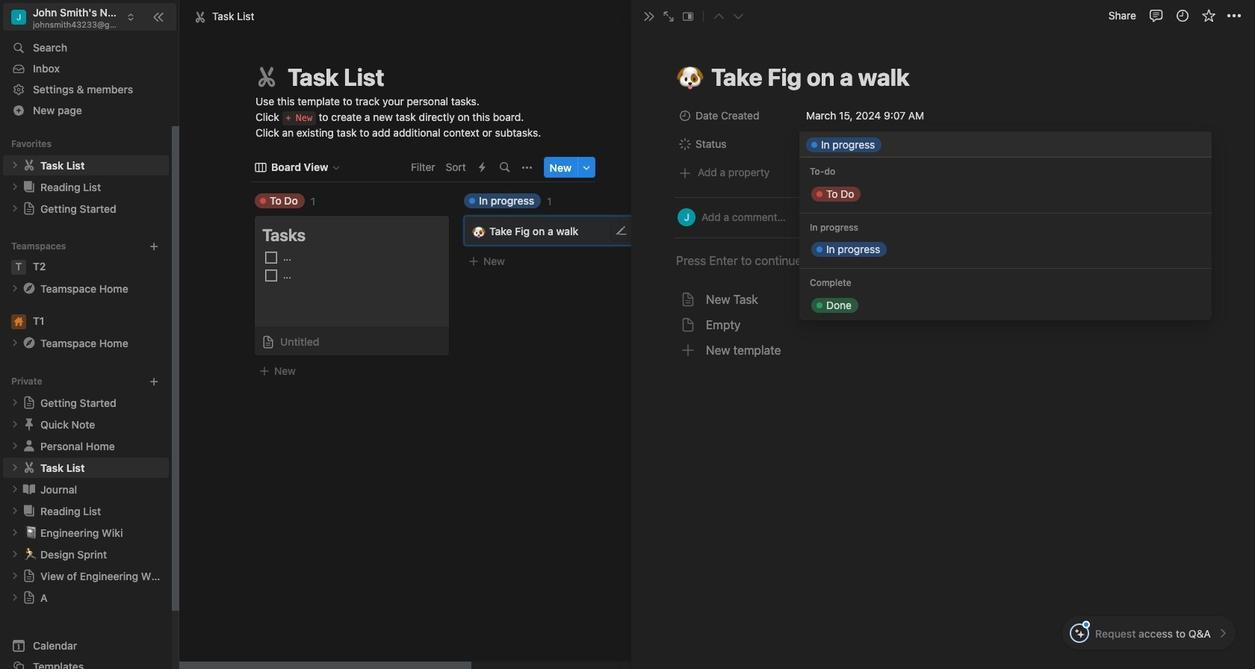Task type: vqa. For each thing, say whether or not it's contained in the screenshot.
👋 "IMAGE"
no



Task type: locate. For each thing, give the bounding box(es) containing it.
row
[[675, 103, 1212, 132], [675, 132, 1212, 160]]

2 row from the top
[[675, 132, 1212, 160]]

updates image inside "side peek" region
[[1175, 8, 1190, 23]]

0 horizontal spatial 🐶 image
[[472, 223, 486, 240]]

change page icon image
[[253, 63, 280, 90]]

0 vertical spatial 🐶 image
[[677, 60, 704, 95]]

new teamspace image
[[149, 241, 159, 252]]

close image
[[643, 10, 655, 22]]

🐶 image
[[677, 60, 704, 95], [472, 223, 486, 240]]

menu
[[799, 158, 1212, 320], [675, 288, 1212, 363]]

updates image
[[1175, 8, 1190, 23], [1176, 9, 1191, 24]]

favorited image
[[1202, 9, 1217, 24]]



Task type: describe. For each thing, give the bounding box(es) containing it.
comments image
[[1149, 8, 1164, 23]]

t image
[[11, 260, 26, 275]]

add a page image
[[149, 376, 159, 387]]

next page image
[[733, 11, 743, 22]]

1 horizontal spatial 🐶 image
[[677, 60, 704, 95]]

page properties table
[[675, 103, 1212, 160]]

1 vertical spatial 🐶 image
[[472, 223, 486, 240]]

close sidebar image
[[152, 11, 164, 23]]

previous page image
[[713, 11, 724, 22]]

favorite image
[[1201, 8, 1216, 23]]

open in full page image
[[663, 10, 675, 22]]

1 row from the top
[[675, 103, 1212, 132]]

menu inside "side peek" region
[[675, 288, 1212, 363]]

side peek region
[[627, 0, 1255, 669]]

create and view automations image
[[479, 162, 486, 173]]



